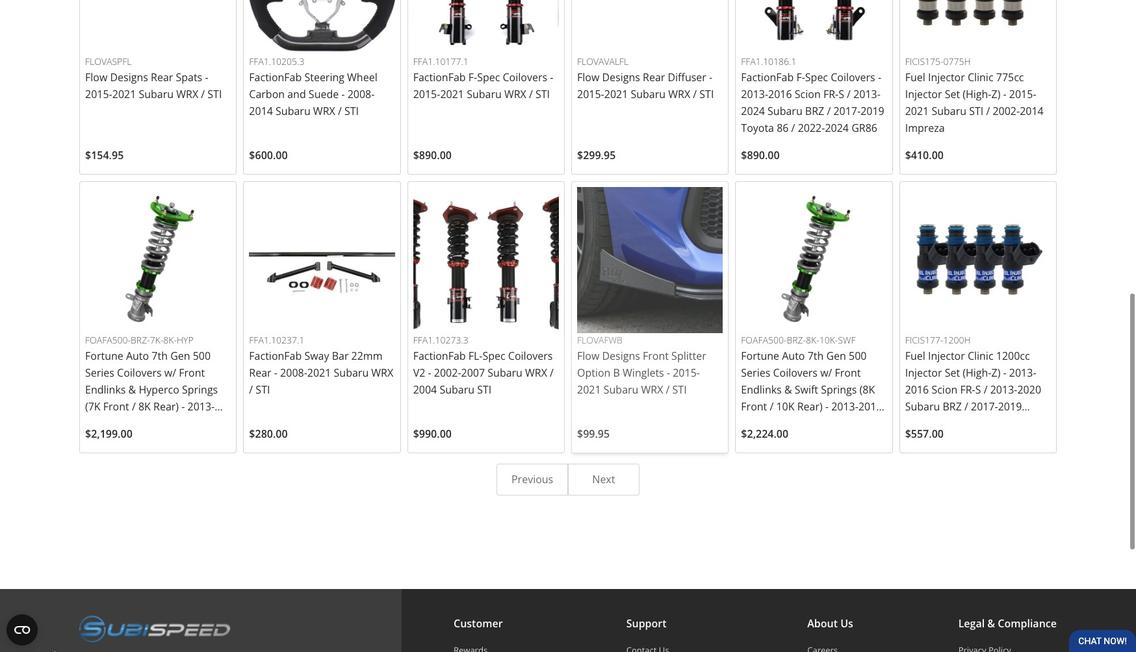 Task type: locate. For each thing, give the bounding box(es) containing it.
0 horizontal spatial $890.00
[[413, 148, 452, 163]]

0 horizontal spatial 2002-
[[434, 366, 461, 381]]

springs left (8k
[[821, 383, 857, 397]]

1 horizontal spatial auto
[[782, 349, 805, 364]]

$890.00 for factionfab f-spec coilovers - 2015-2021 subaru wrx / sti
[[413, 148, 452, 163]]

flow inside flovavalfl flow designs rear diffuser - 2015-2021 subaru wrx / sti
[[577, 70, 600, 85]]

1 vertical spatial clinic
[[968, 349, 994, 364]]

about us
[[807, 617, 853, 631]]

2021 down sway
[[307, 366, 331, 380]]

$410.00
[[905, 148, 944, 163]]

swift
[[795, 383, 818, 397]]

0 horizontal spatial 500
[[193, 349, 211, 364]]

designs down flovaspfl
[[110, 70, 148, 85]]

subaru inside foafa500-brz-7k-8k-hyp fortune auto 7th gen 500 series coilovers w/ front endlinks & hyperco springs (7k front / 8k rear) - 2013- 2016 scion fr-s / 2013-2020 subaru brz / 2017-2020 toyota 86
[[85, 434, 120, 448]]

2017- down 1200cc
[[971, 400, 998, 414]]

fortune
[[85, 349, 123, 364], [741, 349, 779, 364]]

coilovers
[[831, 70, 875, 85], [503, 70, 547, 85], [508, 349, 553, 364], [117, 366, 162, 380], [773, 366, 818, 380]]

ficis175-
[[905, 55, 944, 67]]

& inside foafa500-brz-7k-8k-hyp fortune auto 7th gen 500 series coilovers w/ front endlinks & hyperco springs (7k front / 8k rear) - 2013- 2016 scion fr-s / 2013-2020 subaru brz / 2017-2020 toyota 86
[[128, 383, 136, 397]]

subaru inside flovavalfl flow designs rear diffuser - 2015-2021 subaru wrx / sti
[[631, 87, 666, 102]]

2 f- from the left
[[468, 70, 477, 85]]

auto up hyperco
[[126, 349, 149, 364]]

0 horizontal spatial series
[[85, 366, 114, 380]]

brz- inside foafa500-brz-8k-10k-swf fortune auto 7th gen 500 series coilovers w/ front endlinks & swift springs (8k front / 10k rear) - 2013-2016 scion fr-s / 2013-2020 subaru brz / 2017-2020 toyota 86
[[787, 334, 806, 346]]

8k- inside foafa500-brz-7k-8k-hyp fortune auto 7th gen 500 series coilovers w/ front endlinks & hyperco springs (7k front / 8k rear) - 2013- 2016 scion fr-s / 2013-2020 subaru brz / 2017-2020 toyota 86
[[163, 334, 177, 346]]

1 horizontal spatial brz-
[[787, 334, 806, 346]]

2015- down the ffa1.10177.1
[[413, 87, 440, 102]]

spats
[[176, 70, 202, 85]]

factionfab down the ffa1.10273.3
[[413, 349, 466, 364]]

f- for subaru
[[468, 70, 477, 85]]

8k- up hyperco
[[163, 334, 177, 346]]

set inside the 'ficis175-0775h fuel injector clinic 775cc injector set (high-z) - 2015- 2021 subaru sti / 2002-2014 impreza'
[[945, 87, 960, 102]]

gen
[[170, 349, 190, 364], [826, 349, 846, 364]]

0 horizontal spatial foafa500-
[[85, 334, 131, 346]]

z)
[[992, 87, 1001, 102], [992, 366, 1001, 381]]

0 vertical spatial set
[[945, 87, 960, 102]]

0 horizontal spatial springs
[[182, 383, 218, 397]]

diffuser
[[668, 70, 706, 85]]

1 horizontal spatial $890.00
[[741, 148, 780, 163]]

0 horizontal spatial 2019
[[861, 104, 884, 118]]

1 springs from the left
[[182, 383, 218, 397]]

injector down 1200h at right bottom
[[928, 349, 965, 364]]

1 rear) from the left
[[153, 400, 179, 414]]

0 horizontal spatial auto
[[126, 349, 149, 364]]

spec down ffa1.10177.1 factionfab f-spec coilovers - 2015+ wrx / sti, "image" at the left top of page
[[477, 70, 500, 85]]

10k
[[776, 400, 795, 414]]

flow
[[85, 70, 107, 85], [577, 70, 600, 85], [577, 349, 600, 364]]

2014 inside the 'ficis175-0775h fuel injector clinic 775cc injector set (high-z) - 2015- 2021 subaru sti / 2002-2014 impreza'
[[1020, 104, 1044, 118]]

(high- inside ficis177-1200h fuel injector clinic 1200cc injector set (high-z) - 2013- 2016 scion fr-s / 2013-2020 subaru brz / 2017-2019 toyota 86
[[963, 366, 992, 381]]

1 gen from the left
[[170, 349, 190, 364]]

fr- inside foafa500-brz-7k-8k-hyp fortune auto 7th gen 500 series coilovers w/ front endlinks & hyperco springs (7k front / 8k rear) - 2013- 2016 scion fr-s / 2013-2020 subaru brz / 2017-2020 toyota 86
[[140, 417, 155, 431]]

brz- for hyperco
[[131, 334, 150, 346]]

1 horizontal spatial gen
[[826, 349, 846, 364]]

clinic inside the 'ficis175-0775h fuel injector clinic 775cc injector set (high-z) - 2015- 2021 subaru sti / 2002-2014 impreza'
[[968, 70, 994, 85]]

7th inside foafa500-brz-7k-8k-hyp fortune auto 7th gen 500 series coilovers w/ front endlinks & hyperco springs (7k front / 8k rear) - 2013- 2016 scion fr-s / 2013-2020 subaru brz / 2017-2020 toyota 86
[[152, 349, 168, 364]]

(high- down 1200h at right bottom
[[963, 366, 992, 381]]

series for fortune auto 7th gen 500 series coilovers w/ front endlinks & swift springs (8k front / 10k rear) - 2013-2016 scion fr-s / 2013-2020 subaru brz / 2017-2020 toyota 86
[[741, 366, 770, 380]]

fortune inside foafa500-brz-7k-8k-hyp fortune auto 7th gen 500 series coilovers w/ front endlinks & hyperco springs (7k front / 8k rear) - 2013- 2016 scion fr-s / 2013-2020 subaru brz / 2017-2020 toyota 86
[[85, 349, 123, 364]]

foafa500-
[[85, 334, 131, 346], [741, 334, 787, 346]]

ffa1.10186.1 factionfab f-spec coilovers - 2013+ fr-s / brz / 86, image
[[741, 0, 887, 54]]

f- down ffa1.10186.1
[[797, 70, 805, 85]]

series up the (7k
[[85, 366, 114, 380]]

gen for swift
[[826, 349, 846, 364]]

0 horizontal spatial 7th
[[152, 349, 168, 364]]

7th down 10k-
[[808, 349, 824, 364]]

designs for flow designs rear diffuser - 2015-2021 subaru wrx / sti
[[602, 70, 640, 85]]

brz down "10k"
[[779, 434, 798, 448]]

fr- inside foafa500-brz-8k-10k-swf fortune auto 7th gen 500 series coilovers w/ front endlinks & swift springs (8k front / 10k rear) - 2013-2016 scion fr-s / 2013-2020 subaru brz / 2017-2020 toyota 86
[[770, 417, 785, 431]]

1 horizontal spatial w/
[[820, 366, 832, 380]]

rear)
[[153, 400, 179, 414], [797, 400, 823, 414]]

0 horizontal spatial w/
[[164, 366, 176, 380]]

foafa500- for fortune auto 7th gen 500 series coilovers w/ front endlinks & hyperco springs (7k front / 8k rear) - 2013- 2016 scion fr-s / 2013-2020 subaru brz / 2017-2020 toyota 86
[[85, 334, 131, 346]]

$299.95
[[577, 148, 616, 163]]

spec
[[805, 70, 828, 85], [477, 70, 500, 85], [483, 349, 506, 364]]

0 horizontal spatial gen
[[170, 349, 190, 364]]

2015- inside flovavalfl flow designs rear diffuser - 2015-2021 subaru wrx / sti
[[577, 87, 604, 102]]

f- inside the ffa1.10177.1 factionfab f-spec coilovers - 2015-2021 subaru wrx / sti
[[468, 70, 477, 85]]

brz-
[[131, 334, 150, 346], [787, 334, 806, 346]]

flow inside flovaspfl flow designs rear spats - 2015-2021 subaru wrx / sti
[[85, 70, 107, 85]]

factionfab down ffa1.10237.1
[[249, 349, 302, 364]]

wrx
[[176, 87, 198, 102], [668, 87, 690, 102], [504, 87, 526, 102], [313, 104, 335, 118], [371, 366, 393, 380], [525, 366, 547, 381], [641, 383, 663, 397]]

coilovers right fl-
[[508, 349, 553, 364]]

rear down ffa1.10237.1
[[249, 366, 271, 380]]

rear inside ffa1.10237.1 factionfab sway bar 22mm rear - 2008-2021 subaru wrx / sti
[[249, 366, 271, 380]]

2016 inside foafa500-brz-7k-8k-hyp fortune auto 7th gen 500 series coilovers w/ front endlinks & hyperco springs (7k front / 8k rear) - 2013- 2016 scion fr-s / 2013-2020 subaru brz / 2017-2020 toyota 86
[[85, 417, 109, 431]]

f- inside ffa1.10186.1 factionfab f-spec coilovers - 2013-2016 scion fr-s / 2013- 2024 subaru brz / 2017-2019 toyota 86 / 2022-2024 gr86
[[797, 70, 805, 85]]

2017- up gr86
[[834, 104, 861, 118]]

w/ up hyperco
[[164, 366, 176, 380]]

coilovers up gr86
[[831, 70, 875, 85]]

2017- down hyperco
[[151, 434, 178, 448]]

2 clinic from the top
[[968, 349, 994, 364]]

series up $2,224.00
[[741, 366, 770, 380]]

0 vertical spatial (high-
[[963, 87, 992, 102]]

1 horizontal spatial 500
[[849, 349, 867, 364]]

2 2014 from the left
[[1020, 104, 1044, 118]]

1 endlinks from the left
[[85, 383, 126, 397]]

2015- inside the ffa1.10177.1 factionfab f-spec coilovers - 2015-2021 subaru wrx / sti
[[413, 87, 440, 102]]

0 horizontal spatial fortune
[[85, 349, 123, 364]]

fuel
[[905, 70, 925, 85], [905, 349, 925, 364]]

coilovers down ffa1.10177.1 factionfab f-spec coilovers - 2015+ wrx / sti, "image" at the left top of page
[[503, 70, 547, 85]]

1 vertical spatial set
[[945, 366, 960, 381]]

&
[[128, 383, 136, 397], [784, 383, 792, 397], [988, 617, 995, 631]]

f-
[[797, 70, 805, 85], [468, 70, 477, 85]]

springs inside foafa500-brz-7k-8k-hyp fortune auto 7th gen 500 series coilovers w/ front endlinks & hyperco springs (7k front / 8k rear) - 2013- 2016 scion fr-s / 2013-2020 subaru brz / 2017-2020 toyota 86
[[182, 383, 218, 397]]

$2,224.00
[[741, 427, 789, 442]]

2 gen from the left
[[826, 349, 846, 364]]

1 vertical spatial 2008-
[[280, 366, 307, 380]]

/
[[201, 87, 205, 102], [693, 87, 697, 102], [847, 87, 851, 102], [529, 87, 533, 102], [338, 104, 342, 118], [827, 104, 831, 118], [986, 104, 990, 118], [791, 121, 795, 135], [550, 366, 554, 381], [249, 383, 253, 397], [666, 383, 670, 397], [984, 383, 988, 397], [132, 400, 136, 414], [770, 400, 774, 414], [965, 400, 968, 414], [164, 417, 168, 431], [793, 417, 797, 431], [144, 434, 148, 448], [801, 434, 804, 448]]

500 for fortune auto 7th gen 500 series coilovers w/ front endlinks & hyperco springs (7k front / 8k rear) - 2013- 2016 scion fr-s / 2013-2020 subaru brz / 2017-2020 toyota 86
[[193, 349, 211, 364]]

0 horizontal spatial 2024
[[741, 104, 765, 118]]

1 horizontal spatial 8k-
[[806, 334, 819, 346]]

factionfab inside ffa1.10186.1 factionfab f-spec coilovers - 2013-2016 scion fr-s / 2013- 2024 subaru brz / 2017-2019 toyota 86 / 2022-2024 gr86
[[741, 70, 794, 85]]

2 fuel from the top
[[905, 349, 925, 364]]

fuel for fuel injector clinic 775cc injector set (high-z) - 2015- 2021 subaru sti / 2002-2014 impreza
[[905, 70, 925, 85]]

ficis177-
[[905, 334, 944, 346]]

2 series from the left
[[741, 366, 770, 380]]

2016 down (8k
[[859, 400, 882, 414]]

0 horizontal spatial f-
[[468, 70, 477, 85]]

1 horizontal spatial 2008-
[[348, 87, 375, 102]]

$154.95
[[85, 148, 124, 163]]

8k- left swf in the right of the page
[[806, 334, 819, 346]]

2015- for diffuser
[[577, 87, 604, 102]]

0 vertical spatial z)
[[992, 87, 1001, 102]]

1 foafa500- from the left
[[85, 334, 131, 346]]

1 (high- from the top
[[963, 87, 992, 102]]

factionfab inside the ffa1.10177.1 factionfab f-spec coilovers - 2015-2021 subaru wrx / sti
[[413, 70, 466, 85]]

sti inside flovaspfl flow designs rear spats - 2015-2021 subaru wrx / sti
[[208, 87, 222, 102]]

fuel down ficis177-
[[905, 349, 925, 364]]

brz
[[805, 104, 824, 118], [943, 400, 962, 414], [123, 434, 142, 448], [779, 434, 798, 448]]

1 horizontal spatial endlinks
[[741, 383, 782, 397]]

2024
[[741, 104, 765, 118], [825, 121, 849, 135]]

2 8k- from the left
[[806, 334, 819, 346]]

auto inside foafa500-brz-8k-10k-swf fortune auto 7th gen 500 series coilovers w/ front endlinks & swift springs (8k front / 10k rear) - 2013-2016 scion fr-s / 2013-2020 subaru brz / 2017-2020 toyota 86
[[782, 349, 805, 364]]

$280.00
[[249, 427, 288, 442]]

ffa1.10177.1 factionfab f-spec coilovers - 2015-2021 subaru wrx / sti
[[413, 55, 553, 102]]

coilovers up "swift" on the right bottom
[[773, 366, 818, 380]]

2 7th from the left
[[808, 349, 824, 364]]

rear
[[151, 70, 173, 85], [643, 70, 665, 85], [249, 366, 271, 380]]

factionfab for factionfab f-spec coilovers - 2013-2016 scion fr-s / 2013- 2024 subaru brz / 2017-2019 toyota 86 / 2022-2024 gr86
[[741, 70, 794, 85]]

7th for hyperco
[[152, 349, 168, 364]]

0 horizontal spatial brz-
[[131, 334, 150, 346]]

rear) for hyperco
[[153, 400, 179, 414]]

2015- inside flovaspfl flow designs rear spats - 2015-2021 subaru wrx / sti
[[85, 87, 112, 102]]

ffa1.10177.1 factionfab f-spec coilovers - 2015+ wrx / sti, image
[[413, 0, 559, 54]]

500 down swf in the right of the page
[[849, 349, 867, 364]]

2008- down wheel
[[348, 87, 375, 102]]

z) down 775cc
[[992, 87, 1001, 102]]

1 set from the top
[[945, 87, 960, 102]]

rear left diffuser in the right top of the page
[[643, 70, 665, 85]]

1 horizontal spatial 2019
[[998, 400, 1022, 414]]

sti
[[208, 87, 222, 102], [700, 87, 714, 102], [536, 87, 550, 102], [344, 104, 359, 118], [969, 104, 984, 118], [256, 383, 270, 397], [672, 383, 687, 397], [477, 383, 492, 397]]

2019 up gr86
[[861, 104, 884, 118]]

2021 inside flovafwb flow designs front splitter option b winglets - 2015- 2021 subaru wrx / sti
[[577, 383, 601, 397]]

2016 down ffa1.10186.1
[[768, 87, 792, 102]]

rear inside flovavalfl flow designs rear diffuser - 2015-2021 subaru wrx / sti
[[643, 70, 665, 85]]

spec inside the ffa1.10177.1 factionfab f-spec coilovers - 2015-2021 subaru wrx / sti
[[477, 70, 500, 85]]

rear) down "swift" on the right bottom
[[797, 400, 823, 414]]

2016 up $557.00
[[905, 383, 929, 397]]

500
[[193, 349, 211, 364], [849, 349, 867, 364]]

spec down ffa1.10186.1 factionfab f-spec coilovers - 2013+ fr-s / brz / 86, image
[[805, 70, 828, 85]]

brz inside ficis177-1200h fuel injector clinic 1200cc injector set (high-z) - 2013- 2016 scion fr-s / 2013-2020 subaru brz / 2017-2019 toyota 86
[[943, 400, 962, 414]]

1 horizontal spatial springs
[[821, 383, 857, 397]]

fortune up the (7k
[[85, 349, 123, 364]]

1 horizontal spatial foafa500-
[[741, 334, 787, 346]]

2017- down "swift" on the right bottom
[[807, 434, 834, 448]]

rear) inside foafa500-brz-8k-10k-swf fortune auto 7th gen 500 series coilovers w/ front endlinks & swift springs (8k front / 10k rear) - 2013-2016 scion fr-s / 2013-2020 subaru brz / 2017-2020 toyota 86
[[797, 400, 823, 414]]

0 vertical spatial 2019
[[861, 104, 884, 118]]

brz inside ffa1.10186.1 factionfab f-spec coilovers - 2013-2016 scion fr-s / 2013- 2024 subaru brz / 2017-2019 toyota 86 / 2022-2024 gr86
[[805, 104, 824, 118]]

brz- left 10k-
[[787, 334, 806, 346]]

factionfab
[[249, 70, 302, 85], [741, 70, 794, 85], [413, 70, 466, 85], [249, 349, 302, 364], [413, 349, 466, 364]]

2002- down 775cc
[[993, 104, 1020, 118]]

1 auto from the left
[[126, 349, 149, 364]]

& left hyperco
[[128, 383, 136, 397]]

clinic down 1200h at right bottom
[[968, 349, 994, 364]]

factionfab for factionfab fl-spec coilovers v2  - 2002-2007 subaru wrx / 2004 subaru sti
[[413, 349, 466, 364]]

springs right hyperco
[[182, 383, 218, 397]]

impreza
[[905, 121, 945, 135]]

endlinks inside foafa500-brz-8k-10k-swf fortune auto 7th gen 500 series coilovers w/ front endlinks & swift springs (8k front / 10k rear) - 2013-2016 scion fr-s / 2013-2020 subaru brz / 2017-2020 toyota 86
[[741, 383, 782, 397]]

1 series from the left
[[85, 366, 114, 380]]

gen down 10k-
[[826, 349, 846, 364]]

2015- down flovaspfl
[[85, 87, 112, 102]]

1 horizontal spatial 2024
[[825, 121, 849, 135]]

86
[[777, 121, 789, 135], [941, 417, 953, 431], [121, 451, 133, 465], [777, 451, 789, 465]]

auto for hyperco
[[126, 349, 149, 364]]

previous
[[512, 473, 553, 487]]

fr- down 1200h at right bottom
[[960, 383, 976, 397]]

1 vertical spatial z)
[[992, 366, 1001, 381]]

2020
[[1018, 383, 1041, 397], [197, 417, 221, 431], [827, 417, 851, 431], [178, 434, 202, 448], [834, 434, 858, 448]]

& up "10k"
[[784, 383, 792, 397]]

2 $890.00 from the left
[[741, 148, 780, 163]]

/ inside ffa1.10237.1 factionfab sway bar 22mm rear - 2008-2021 subaru wrx / sti
[[249, 383, 253, 397]]

next link
[[568, 464, 639, 496]]

foafa500- left 10k-
[[741, 334, 787, 346]]

2024 left gr86
[[825, 121, 849, 135]]

series for fortune auto 7th gen 500 series coilovers w/ front endlinks & hyperco springs (7k front / 8k rear) - 2013- 2016 scion fr-s / 2013-2020 subaru brz / 2017-2020 toyota 86
[[85, 366, 114, 380]]

sti inside ffa1.10273.3 factionfab fl-spec coilovers v2  - 2002-2007 subaru wrx / 2004 subaru sti
[[477, 383, 492, 397]]

1 fuel from the top
[[905, 70, 925, 85]]

w/ inside foafa500-brz-7k-8k-hyp fortune auto 7th gen 500 series coilovers w/ front endlinks & hyperco springs (7k front / 8k rear) - 2013- 2016 scion fr-s / 2013-2020 subaru brz / 2017-2020 toyota 86
[[164, 366, 176, 380]]

auto for swift
[[782, 349, 805, 364]]

front inside flovafwb flow designs front splitter option b winglets - 2015- 2021 subaru wrx / sti
[[643, 349, 669, 364]]

1 vertical spatial 2002-
[[434, 366, 461, 381]]

- inside ficis177-1200h fuel injector clinic 1200cc injector set (high-z) - 2013- 2016 scion fr-s / 2013-2020 subaru brz / 2017-2019 toyota 86
[[1003, 366, 1007, 381]]

1 vertical spatial (high-
[[963, 366, 992, 381]]

sway
[[304, 349, 329, 364]]

w/ inside foafa500-brz-8k-10k-swf fortune auto 7th gen 500 series coilovers w/ front endlinks & swift springs (8k front / 10k rear) - 2013-2016 scion fr-s / 2013-2020 subaru brz / 2017-2020 toyota 86
[[820, 366, 832, 380]]

subaru
[[139, 87, 174, 102], [631, 87, 666, 102], [467, 87, 502, 102], [276, 104, 311, 118], [768, 104, 803, 118], [932, 104, 967, 118], [334, 366, 369, 380], [488, 366, 523, 381], [604, 383, 639, 397], [440, 383, 475, 397], [905, 400, 940, 414], [85, 434, 120, 448], [741, 434, 776, 448]]

1 $890.00 from the left
[[413, 148, 452, 163]]

1 500 from the left
[[193, 349, 211, 364]]

rear left spats
[[151, 70, 173, 85]]

auto up "swift" on the right bottom
[[782, 349, 805, 364]]

2 springs from the left
[[821, 383, 857, 397]]

2021 down flovaspfl
[[112, 87, 136, 102]]

subaru inside ffa1.10186.1 factionfab f-spec coilovers - 2013-2016 scion fr-s / 2013- 2024 subaru brz / 2017-2019 toyota 86 / 2022-2024 gr86
[[768, 104, 803, 118]]

2 set from the top
[[945, 366, 960, 381]]

fr-
[[823, 87, 839, 102], [960, 383, 976, 397], [140, 417, 155, 431], [770, 417, 785, 431]]

2 w/ from the left
[[820, 366, 832, 380]]

sti inside ffa1.10237.1 factionfab sway bar 22mm rear - 2008-2021 subaru wrx / sti
[[256, 383, 270, 397]]

fr- down 8k
[[140, 417, 155, 431]]

f- down the ffa1.10177.1
[[468, 70, 477, 85]]

rear) inside foafa500-brz-7k-8k-hyp fortune auto 7th gen 500 series coilovers w/ front endlinks & hyperco springs (7k front / 8k rear) - 2013- 2016 scion fr-s / 2013-2020 subaru brz / 2017-2020 toyota 86
[[153, 400, 179, 414]]

series
[[85, 366, 114, 380], [741, 366, 770, 380]]

(high- down the 0775h
[[963, 87, 992, 102]]

subispeed logo image
[[79, 615, 231, 643]]

1 horizontal spatial rear
[[249, 366, 271, 380]]

0 vertical spatial fuel
[[905, 70, 925, 85]]

2016 down the (7k
[[85, 417, 109, 431]]

1 fortune from the left
[[85, 349, 123, 364]]

fuel down the ficis175-
[[905, 70, 925, 85]]

front
[[643, 349, 669, 364], [179, 366, 205, 380], [835, 366, 861, 380], [103, 400, 129, 414], [741, 400, 767, 414]]

fr- up 2022-
[[823, 87, 839, 102]]

500 inside foafa500-brz-7k-8k-hyp fortune auto 7th gen 500 series coilovers w/ front endlinks & hyperco springs (7k front / 8k rear) - 2013- 2016 scion fr-s / 2013-2020 subaru brz / 2017-2020 toyota 86
[[193, 349, 211, 364]]

2021
[[112, 87, 136, 102], [604, 87, 628, 102], [440, 87, 464, 102], [905, 104, 929, 118], [307, 366, 331, 380], [577, 383, 601, 397]]

z) inside ficis177-1200h fuel injector clinic 1200cc injector set (high-z) - 2013- 2016 scion fr-s / 2013-2020 subaru brz / 2017-2019 toyota 86
[[992, 366, 1001, 381]]

2 brz- from the left
[[787, 334, 806, 346]]

2024 down ffa1.10186.1
[[741, 104, 765, 118]]

designs inside flovaspfl flow designs rear spats - 2015-2021 subaru wrx / sti
[[110, 70, 148, 85]]

8k-
[[163, 334, 177, 346], [806, 334, 819, 346]]

(high- for fr-
[[963, 366, 992, 381]]

(high- inside the 'ficis175-0775h fuel injector clinic 775cc injector set (high-z) - 2015- 2021 subaru sti / 2002-2014 impreza'
[[963, 87, 992, 102]]

1 horizontal spatial 2014
[[1020, 104, 1044, 118]]

2017- inside ffa1.10186.1 factionfab f-spec coilovers - 2013-2016 scion fr-s / 2013- 2024 subaru brz / 2017-2019 toyota 86 / 2022-2024 gr86
[[834, 104, 861, 118]]

1 vertical spatial 2024
[[825, 121, 849, 135]]

front up winglets
[[643, 349, 669, 364]]

7th
[[152, 349, 168, 364], [808, 349, 824, 364]]

fortune inside foafa500-brz-8k-10k-swf fortune auto 7th gen 500 series coilovers w/ front endlinks & swift springs (8k front / 10k rear) - 2013-2016 scion fr-s / 2013-2020 subaru brz / 2017-2020 toyota 86
[[741, 349, 779, 364]]

brz up 2022-
[[805, 104, 824, 118]]

0 vertical spatial 2008-
[[348, 87, 375, 102]]

2015-
[[85, 87, 112, 102], [577, 87, 604, 102], [413, 87, 440, 102], [1009, 87, 1036, 102], [673, 366, 700, 380]]

designs
[[110, 70, 148, 85], [602, 70, 640, 85], [602, 349, 640, 364]]

clinic
[[968, 70, 994, 85], [968, 349, 994, 364]]

0 vertical spatial clinic
[[968, 70, 994, 85]]

factionfab inside ffa1.10205.3 factionfab steering wheel carbon and suede - 2008- 2014 subaru wrx / sti
[[249, 70, 302, 85]]

steering
[[304, 70, 344, 85]]

rear for spats
[[151, 70, 173, 85]]

/ inside the ffa1.10177.1 factionfab f-spec coilovers - 2015-2021 subaru wrx / sti
[[529, 87, 533, 102]]

1 f- from the left
[[797, 70, 805, 85]]

1 vertical spatial fuel
[[905, 349, 925, 364]]

2015- down flovavalfl
[[577, 87, 604, 102]]

series inside foafa500-brz-8k-10k-swf fortune auto 7th gen 500 series coilovers w/ front endlinks & swift springs (8k front / 10k rear) - 2013-2016 scion fr-s / 2013-2020 subaru brz / 2017-2020 toyota 86
[[741, 366, 770, 380]]

rear) down hyperco
[[153, 400, 179, 414]]

injector down the ficis175-
[[905, 87, 942, 102]]

7k-
[[150, 334, 163, 346]]

flow for flow designs rear spats - 2015-2021 subaru wrx / sti
[[85, 70, 107, 85]]

2015- down splitter
[[673, 366, 700, 380]]

1 2014 from the left
[[249, 104, 273, 118]]

designs up b
[[602, 349, 640, 364]]

brz down 8k
[[123, 434, 142, 448]]

z) down 1200cc
[[992, 366, 1001, 381]]

2020 inside ficis177-1200h fuel injector clinic 1200cc injector set (high-z) - 2013- 2016 scion fr-s / 2013-2020 subaru brz / 2017-2019 toyota 86
[[1018, 383, 1041, 397]]

2 auto from the left
[[782, 349, 805, 364]]

foafa500- left the "7k-"
[[85, 334, 131, 346]]

fortune up "10k"
[[741, 349, 779, 364]]

foafa500-brz-7k-8k-hyp fortune auto 7th gen 500 series coilovers w/ front endlinks & hyperco springs (7k front / 8k rear) - 2013- 2016 scion fr-s / 2013-2020 subaru brz / 2017-2020 toyota 86
[[85, 334, 221, 465]]

86 inside ffa1.10186.1 factionfab f-spec coilovers - 2013-2016 scion fr-s / 2013- 2024 subaru brz / 2017-2019 toyota 86 / 2022-2024 gr86
[[777, 121, 789, 135]]

/ inside the 'ficis175-0775h fuel injector clinic 775cc injector set (high-z) - 2015- 2021 subaru sti / 2002-2014 impreza'
[[986, 104, 990, 118]]

1 7th from the left
[[152, 349, 168, 364]]

wrx inside ffa1.10205.3 factionfab steering wheel carbon and suede - 2008- 2014 subaru wrx / sti
[[313, 104, 335, 118]]

/ inside ffa1.10273.3 factionfab fl-spec coilovers v2  - 2002-2007 subaru wrx / 2004 subaru sti
[[550, 366, 554, 381]]

$890.00
[[413, 148, 452, 163], [741, 148, 780, 163]]

spec for scion
[[805, 70, 828, 85]]

1 vertical spatial 2019
[[998, 400, 1022, 414]]

0 vertical spatial 2002-
[[993, 104, 1020, 118]]

set down 1200h at right bottom
[[945, 366, 960, 381]]

clinic down the 0775h
[[968, 70, 994, 85]]

1 horizontal spatial 7th
[[808, 349, 824, 364]]

& right legal
[[988, 617, 995, 631]]

2 horizontal spatial rear
[[643, 70, 665, 85]]

0 horizontal spatial 2008-
[[280, 366, 307, 380]]

2014 down 775cc
[[1020, 104, 1044, 118]]

500 inside foafa500-brz-8k-10k-swf fortune auto 7th gen 500 series coilovers w/ front endlinks & swift springs (8k front / 10k rear) - 2013-2016 scion fr-s / 2013-2020 subaru brz / 2017-2020 toyota 86
[[849, 349, 867, 364]]

ficis175-0775h fuel injector clinic 775cc injector set (high-z) - 2015-2020 subaru sti, image
[[905, 0, 1051, 54]]

(high- for sti
[[963, 87, 992, 102]]

front up (8k
[[835, 366, 861, 380]]

set down the 0775h
[[945, 87, 960, 102]]

2 endlinks from the left
[[741, 383, 782, 397]]

1 w/ from the left
[[164, 366, 176, 380]]

factionfab down ffa1.10186.1
[[741, 70, 794, 85]]

0 horizontal spatial rear)
[[153, 400, 179, 414]]

z) inside the 'ficis175-0775h fuel injector clinic 775cc injector set (high-z) - 2015- 2021 subaru sti / 2002-2014 impreza'
[[992, 87, 1001, 102]]

1 horizontal spatial series
[[741, 366, 770, 380]]

coilovers inside ffa1.10186.1 factionfab f-spec coilovers - 2013-2016 scion fr-s / 2013- 2024 subaru brz / 2017-2019 toyota 86 / 2022-2024 gr86
[[831, 70, 875, 85]]

1 8k- from the left
[[163, 334, 177, 346]]

7th inside foafa500-brz-8k-10k-swf fortune auto 7th gen 500 series coilovers w/ front endlinks & swift springs (8k front / 10k rear) - 2013-2016 scion fr-s / 2013-2020 subaru brz / 2017-2020 toyota 86
[[808, 349, 824, 364]]

z) for 1200cc
[[992, 366, 1001, 381]]

0 horizontal spatial &
[[128, 383, 136, 397]]

coilovers for wrx
[[508, 349, 553, 364]]

- inside foafa500-brz-7k-8k-hyp fortune auto 7th gen 500 series coilovers w/ front endlinks & hyperco springs (7k front / 8k rear) - 2013- 2016 scion fr-s / 2013-2020 subaru brz / 2017-2020 toyota 86
[[181, 400, 185, 414]]

factionfab inside ffa1.10273.3 factionfab fl-spec coilovers v2  - 2002-2007 subaru wrx / 2004 subaru sti
[[413, 349, 466, 364]]

v2
[[413, 366, 425, 381]]

2008-
[[348, 87, 375, 102], [280, 366, 307, 380]]

$99.95
[[577, 427, 610, 442]]

- inside ffa1.10237.1 factionfab sway bar 22mm rear - 2008-2021 subaru wrx / sti
[[274, 366, 278, 380]]

rear inside flovaspfl flow designs rear spats - 2015-2021 subaru wrx / sti
[[151, 70, 173, 85]]

& for hyperco
[[128, 383, 136, 397]]

w/
[[164, 366, 176, 380], [820, 366, 832, 380]]

brz- left hyp
[[131, 334, 150, 346]]

2 (high- from the top
[[963, 366, 992, 381]]

gen inside foafa500-brz-8k-10k-swf fortune auto 7th gen 500 series coilovers w/ front endlinks & swift springs (8k front / 10k rear) - 2013-2016 scion fr-s / 2013-2020 subaru brz / 2017-2020 toyota 86
[[826, 349, 846, 364]]

2021 down "option"
[[577, 383, 601, 397]]

wrx inside the ffa1.10177.1 factionfab f-spec coilovers - 2015-2021 subaru wrx / sti
[[504, 87, 526, 102]]

coilovers up hyperco
[[117, 366, 162, 380]]

2019
[[861, 104, 884, 118], [998, 400, 1022, 414]]

ffa1.10205.3
[[249, 55, 304, 67]]

1 clinic from the top
[[968, 70, 994, 85]]

0 horizontal spatial 2014
[[249, 104, 273, 118]]

about
[[807, 617, 838, 631]]

500 down hyp
[[193, 349, 211, 364]]

winglets
[[623, 366, 664, 380]]

2 fortune from the left
[[741, 349, 779, 364]]

2002- up 2004
[[434, 366, 461, 381]]

brz up $557.00
[[943, 400, 962, 414]]

endlinks up the (7k
[[85, 383, 126, 397]]

2 z) from the top
[[992, 366, 1001, 381]]

- inside the ffa1.10177.1 factionfab f-spec coilovers - 2015-2021 subaru wrx / sti
[[550, 70, 553, 85]]

factionfab inside ffa1.10237.1 factionfab sway bar 22mm rear - 2008-2021 subaru wrx / sti
[[249, 349, 302, 364]]

$557.00
[[905, 427, 944, 442]]

0 horizontal spatial 8k-
[[163, 334, 177, 346]]

1 z) from the top
[[992, 87, 1001, 102]]

2015- down 775cc
[[1009, 87, 1036, 102]]

flovaspfl
[[85, 55, 132, 67]]

toyota
[[741, 121, 774, 135], [905, 417, 938, 431], [85, 451, 118, 465], [741, 451, 774, 465]]

2019 down 1200cc
[[998, 400, 1022, 414]]

2014 down carbon in the top left of the page
[[249, 104, 273, 118]]

-
[[205, 70, 208, 85], [709, 70, 713, 85], [878, 70, 881, 85], [550, 70, 553, 85], [341, 87, 345, 102], [1003, 87, 1007, 102], [274, 366, 278, 380], [667, 366, 670, 380], [428, 366, 431, 381], [1003, 366, 1007, 381], [181, 400, 185, 414], [825, 400, 829, 414]]

0 horizontal spatial rear
[[151, 70, 173, 85]]

2021 inside the ffa1.10177.1 factionfab f-spec coilovers - 2015-2021 subaru wrx / sti
[[440, 87, 464, 102]]

2 rear) from the left
[[797, 400, 823, 414]]

/ inside flovafwb flow designs front splitter option b winglets - 2015- 2021 subaru wrx / sti
[[666, 383, 670, 397]]

factionfab down the ffa1.10177.1
[[413, 70, 466, 85]]

1 horizontal spatial rear)
[[797, 400, 823, 414]]

1 horizontal spatial 2002-
[[993, 104, 1020, 118]]

1 horizontal spatial &
[[784, 383, 792, 397]]

fr- inside ficis177-1200h fuel injector clinic 1200cc injector set (high-z) - 2013- 2016 scion fr-s / 2013-2020 subaru brz / 2017-2019 toyota 86
[[960, 383, 976, 397]]

2 foafa500- from the left
[[741, 334, 787, 346]]

2016
[[768, 87, 792, 102], [905, 383, 929, 397], [859, 400, 882, 414], [85, 417, 109, 431]]

1200cc
[[996, 349, 1030, 364]]

spec up 2007 at the bottom left of page
[[483, 349, 506, 364]]

w/ down 10k-
[[820, 366, 832, 380]]

endlinks up "10k"
[[741, 383, 782, 397]]

/ inside ffa1.10205.3 factionfab steering wheel carbon and suede - 2008- 2014 subaru wrx / sti
[[338, 104, 342, 118]]

1 horizontal spatial fortune
[[741, 349, 779, 364]]

ffa1.10273.3
[[413, 334, 468, 346]]

set
[[945, 87, 960, 102], [945, 366, 960, 381]]

0 horizontal spatial endlinks
[[85, 383, 126, 397]]

2016 inside ficis177-1200h fuel injector clinic 1200cc injector set (high-z) - 2013- 2016 scion fr-s / 2013-2020 subaru brz / 2017-2019 toyota 86
[[905, 383, 929, 397]]

z) for 775cc
[[992, 87, 1001, 102]]

2013-
[[741, 87, 768, 102], [854, 87, 881, 102], [1009, 366, 1036, 381], [990, 383, 1018, 397], [188, 400, 215, 414], [831, 400, 859, 414], [170, 417, 197, 431], [800, 417, 827, 431]]

gen down hyp
[[170, 349, 190, 364]]

foafa500-brz-7k-8k-hyp fortune auto 7th gen 500 series coilovers w/ front endlinks, image
[[85, 187, 231, 333]]

sti inside flovafwb flow designs front splitter option b winglets - 2015- 2021 subaru wrx / sti
[[672, 383, 687, 397]]

1 horizontal spatial f-
[[797, 70, 805, 85]]

1 brz- from the left
[[131, 334, 150, 346]]

front down hyp
[[179, 366, 205, 380]]

endlinks
[[85, 383, 126, 397], [741, 383, 782, 397]]

7th down the "7k-"
[[152, 349, 168, 364]]

2 500 from the left
[[849, 349, 867, 364]]

flow down flovaspfl
[[85, 70, 107, 85]]



Task type: vqa. For each thing, say whether or not it's contained in the screenshot.


Task type: describe. For each thing, give the bounding box(es) containing it.
toyota inside foafa500-brz-7k-8k-hyp fortune auto 7th gen 500 series coilovers w/ front endlinks & hyperco springs (7k front / 8k rear) - 2013- 2016 scion fr-s / 2013-2020 subaru brz / 2017-2020 toyota 86
[[85, 451, 118, 465]]

swf
[[838, 334, 856, 346]]

86 inside foafa500-brz-8k-10k-swf fortune auto 7th gen 500 series coilovers w/ front endlinks & swift springs (8k front / 10k rear) - 2013-2016 scion fr-s / 2013-2020 subaru brz / 2017-2020 toyota 86
[[777, 451, 789, 465]]

flovavalfl flow designs rear diffuser - 2015-2021 subaru wrx / sti
[[577, 55, 714, 102]]

2021 inside the 'ficis175-0775h fuel injector clinic 775cc injector set (high-z) - 2015- 2021 subaru sti / 2002-2014 impreza'
[[905, 104, 929, 118]]

ffa1.10237.1
[[249, 334, 304, 346]]

and
[[287, 87, 306, 102]]

front up $2,224.00
[[741, 400, 767, 414]]

flow for flow designs rear diffuser - 2015-2021 subaru wrx / sti
[[577, 70, 600, 85]]

subaru inside ficis177-1200h fuel injector clinic 1200cc injector set (high-z) - 2013- 2016 scion fr-s / 2013-2020 subaru brz / 2017-2019 toyota 86
[[905, 400, 940, 414]]

7th for swift
[[808, 349, 824, 364]]

s inside ficis177-1200h fuel injector clinic 1200cc injector set (high-z) - 2013- 2016 scion fr-s / 2013-2020 subaru brz / 2017-2019 toyota 86
[[976, 383, 981, 397]]

scion inside ffa1.10186.1 factionfab f-spec coilovers - 2013-2016 scion fr-s / 2013- 2024 subaru brz / 2017-2019 toyota 86 / 2022-2024 gr86
[[795, 87, 821, 102]]

0775h
[[944, 55, 971, 67]]

scion inside ficis177-1200h fuel injector clinic 1200cc injector set (high-z) - 2013- 2016 scion fr-s / 2013-2020 subaru brz / 2017-2019 toyota 86
[[932, 383, 958, 397]]

2016 inside foafa500-brz-8k-10k-swf fortune auto 7th gen 500 series coilovers w/ front endlinks & swift springs (8k front / 10k rear) - 2013-2016 scion fr-s / 2013-2020 subaru brz / 2017-2020 toyota 86
[[859, 400, 882, 414]]

- inside flovafwb flow designs front splitter option b winglets - 2015- 2021 subaru wrx / sti
[[667, 366, 670, 380]]

support
[[626, 617, 667, 631]]

2007
[[461, 366, 485, 381]]

set for scion
[[945, 366, 960, 381]]

s inside ffa1.10186.1 factionfab f-spec coilovers - 2013-2016 scion fr-s / 2013- 2024 subaru brz / 2017-2019 toyota 86 / 2022-2024 gr86
[[839, 87, 844, 102]]

coilovers for s
[[831, 70, 875, 85]]

2015- for spats
[[85, 87, 112, 102]]

fl-
[[468, 349, 483, 364]]

86 inside foafa500-brz-7k-8k-hyp fortune auto 7th gen 500 series coilovers w/ front endlinks & hyperco springs (7k front / 8k rear) - 2013- 2016 scion fr-s / 2013-2020 subaru brz / 2017-2020 toyota 86
[[121, 451, 133, 465]]

- inside foafa500-brz-8k-10k-swf fortune auto 7th gen 500 series coilovers w/ front endlinks & swift springs (8k front / 10k rear) - 2013-2016 scion fr-s / 2013-2020 subaru brz / 2017-2020 toyota 86
[[825, 400, 829, 414]]

sti inside ffa1.10205.3 factionfab steering wheel carbon and suede - 2008- 2014 subaru wrx / sti
[[344, 104, 359, 118]]

bar
[[332, 349, 349, 364]]

clinic for 1200cc
[[968, 349, 994, 364]]

flovafwb
[[577, 334, 623, 346]]

2004
[[413, 383, 437, 397]]

set for subaru
[[945, 87, 960, 102]]

s inside foafa500-brz-8k-10k-swf fortune auto 7th gen 500 series coilovers w/ front endlinks & swift springs (8k front / 10k rear) - 2013-2016 scion fr-s / 2013-2020 subaru brz / 2017-2020 toyota 86
[[785, 417, 791, 431]]

fr- inside ffa1.10186.1 factionfab f-spec coilovers - 2013-2016 scion fr-s / 2013- 2024 subaru brz / 2017-2019 toyota 86 / 2022-2024 gr86
[[823, 87, 839, 102]]

$990.00
[[413, 427, 452, 442]]

factionfab for factionfab f-spec coilovers - 2015-2021 subaru wrx / sti
[[413, 70, 466, 85]]

spec for subaru
[[477, 70, 500, 85]]

ffa1.10237.1 factionfab sway bar 22mm rear - 2008-2021 subaru wrx / sti, image
[[249, 187, 395, 333]]

ffa1.10177.1
[[413, 55, 468, 67]]

2015- inside the 'ficis175-0775h fuel injector clinic 775cc injector set (high-z) - 2015- 2021 subaru sti / 2002-2014 impreza'
[[1009, 87, 1036, 102]]

ffa1.10273.3 factionfab fl-spec coilovers v2 - 2002-2007 subaru wrx / 2004 subaru sti, image
[[413, 187, 559, 333]]

subaru inside flovaspfl flow designs rear spats - 2015-2021 subaru wrx / sti
[[139, 87, 174, 102]]

775cc
[[996, 70, 1024, 85]]

2019 inside ficis177-1200h fuel injector clinic 1200cc injector set (high-z) - 2013- 2016 scion fr-s / 2013-2020 subaru brz / 2017-2019 toyota 86
[[998, 400, 1022, 414]]

subaru inside ffa1.10205.3 factionfab steering wheel carbon and suede - 2008- 2014 subaru wrx / sti
[[276, 104, 311, 118]]

spec for 2007
[[483, 349, 506, 364]]

2015- inside flovafwb flow designs front splitter option b winglets - 2015- 2021 subaru wrx / sti
[[673, 366, 700, 380]]

(8k
[[860, 383, 875, 397]]

/ inside flovavalfl flow designs rear diffuser - 2015-2021 subaru wrx / sti
[[693, 87, 697, 102]]

500 for fortune auto 7th gen 500 series coilovers w/ front endlinks & swift springs (8k front / 10k rear) - 2013-2016 scion fr-s / 2013-2020 subaru brz / 2017-2020 toyota 86
[[849, 349, 867, 364]]

injector down the 0775h
[[928, 70, 965, 85]]

0 vertical spatial 2024
[[741, 104, 765, 118]]

carbon
[[249, 87, 285, 102]]

splitter
[[672, 349, 706, 364]]

subaru inside ffa1.10237.1 factionfab sway bar 22mm rear - 2008-2021 subaru wrx / sti
[[334, 366, 369, 380]]

86 inside ficis177-1200h fuel injector clinic 1200cc injector set (high-z) - 2013- 2016 scion fr-s / 2013-2020 subaru brz / 2017-2019 toyota 86
[[941, 417, 953, 431]]

foafa500-brz-8k-10k-swf fortune auto 7th gen 500 series coilovers w/ front endlinks, image
[[741, 187, 887, 333]]

coilovers inside foafa500-brz-8k-10k-swf fortune auto 7th gen 500 series coilovers w/ front endlinks & swift springs (8k front / 10k rear) - 2013-2016 scion fr-s / 2013-2020 subaru brz / 2017-2020 toyota 86
[[773, 366, 818, 380]]

- inside ffa1.10205.3 factionfab steering wheel carbon and suede - 2008- 2014 subaru wrx / sti
[[341, 87, 345, 102]]

fortune for fortune auto 7th gen 500 series coilovers w/ front endlinks & hyperco springs (7k front / 8k rear) - 2013- 2016 scion fr-s / 2013-2020 subaru brz / 2017-2020 toyota 86
[[85, 349, 123, 364]]

injector down ficis177-
[[905, 366, 942, 381]]

hyp
[[177, 334, 193, 346]]

2015- for coilovers
[[413, 87, 440, 102]]

$890.00 for factionfab f-spec coilovers - 2013-2016 scion fr-s / 2013- 2024 subaru brz / 2017-2019 toyota 86 / 2022-2024 gr86
[[741, 148, 780, 163]]

factionfab for factionfab sway bar 22mm rear - 2008-2021 subaru wrx / sti
[[249, 349, 302, 364]]

toyota inside foafa500-brz-8k-10k-swf fortune auto 7th gen 500 series coilovers w/ front endlinks & swift springs (8k front / 10k rear) - 2013-2016 scion fr-s / 2013-2020 subaru brz / 2017-2020 toyota 86
[[741, 451, 774, 465]]

subaru inside the ffa1.10177.1 factionfab f-spec coilovers - 2015-2021 subaru wrx / sti
[[467, 87, 502, 102]]

wrx inside ffa1.10237.1 factionfab sway bar 22mm rear - 2008-2021 subaru wrx / sti
[[371, 366, 393, 380]]

2019 inside ffa1.10186.1 factionfab f-spec coilovers - 2013-2016 scion fr-s / 2013- 2024 subaru brz / 2017-2019 toyota 86 / 2022-2024 gr86
[[861, 104, 884, 118]]

customer
[[454, 617, 503, 631]]

toyota inside ffa1.10186.1 factionfab f-spec coilovers - 2013-2016 scion fr-s / 2013- 2024 subaru brz / 2017-2019 toyota 86 / 2022-2024 gr86
[[741, 121, 774, 135]]

s inside foafa500-brz-7k-8k-hyp fortune auto 7th gen 500 series coilovers w/ front endlinks & hyperco springs (7k front / 8k rear) - 2013- 2016 scion fr-s / 2013-2020 subaru brz / 2017-2020 toyota 86
[[155, 417, 161, 431]]

wrx inside flovaspfl flow designs rear spats - 2015-2021 subaru wrx / sti
[[176, 87, 198, 102]]

previous link
[[497, 464, 568, 496]]

scion inside foafa500-brz-7k-8k-hyp fortune auto 7th gen 500 series coilovers w/ front endlinks & hyperco springs (7k front / 8k rear) - 2013- 2016 scion fr-s / 2013-2020 subaru brz / 2017-2020 toyota 86
[[112, 417, 138, 431]]

flovaspfl flow designs rear spats - 2015-2021 subaru wrx / sti
[[85, 55, 222, 102]]

suede
[[309, 87, 339, 102]]

(7k
[[85, 400, 101, 414]]

scion inside foafa500-brz-8k-10k-swf fortune auto 7th gen 500 series coilovers w/ front endlinks & swift springs (8k front / 10k rear) - 2013-2016 scion fr-s / 2013-2020 subaru brz / 2017-2020 toyota 86
[[741, 417, 767, 431]]

ficis177-1200h fuel injector clinic 1200cc injector set (high-z) - 2013- 2016 scion fr-s / 2013-2020 subaru brz / 2017-2019 toyota 86
[[905, 334, 1041, 431]]

2021 inside flovavalfl flow designs rear diffuser - 2015-2021 subaru wrx / sti
[[604, 87, 628, 102]]

2014 inside ffa1.10205.3 factionfab steering wheel carbon and suede - 2008- 2014 subaru wrx / sti
[[249, 104, 273, 118]]

flovafwb flow designs front splitter option b winglets - 2015- 2021 subaru wrx / sti
[[577, 334, 706, 397]]

8k- inside foafa500-brz-8k-10k-swf fortune auto 7th gen 500 series coilovers w/ front endlinks & swift springs (8k front / 10k rear) - 2013-2016 scion fr-s / 2013-2020 subaru brz / 2017-2020 toyota 86
[[806, 334, 819, 346]]

- inside the 'ficis175-0775h fuel injector clinic 775cc injector set (high-z) - 2015- 2021 subaru sti / 2002-2014 impreza'
[[1003, 87, 1007, 102]]

ficis177-1200h fuel injector clinic 1200cc injector set (high-z) - 2013-2020 frs / brz / 86, image
[[905, 187, 1051, 333]]

ffa1.10186.1
[[741, 55, 797, 67]]

option
[[577, 366, 611, 380]]

/ inside flovaspfl flow designs rear spats - 2015-2021 subaru wrx / sti
[[201, 87, 205, 102]]

legal
[[959, 617, 985, 631]]

2017- inside ficis177-1200h fuel injector clinic 1200cc injector set (high-z) - 2013- 2016 scion fr-s / 2013-2020 subaru brz / 2017-2019 toyota 86
[[971, 400, 998, 414]]

hyperco
[[139, 383, 179, 397]]

factionfab for factionfab steering wheel carbon and suede - 2008- 2014 subaru wrx / sti
[[249, 70, 302, 85]]

f- for scion
[[797, 70, 805, 85]]

toyota inside ficis177-1200h fuel injector clinic 1200cc injector set (high-z) - 2013- 2016 scion fr-s / 2013-2020 subaru brz / 2017-2019 toyota 86
[[905, 417, 938, 431]]

foafa500-brz-8k-10k-swf fortune auto 7th gen 500 series coilovers w/ front endlinks & swift springs (8k front / 10k rear) - 2013-2016 scion fr-s / 2013-2020 subaru brz / 2017-2020 toyota 86
[[741, 334, 882, 465]]

brz- for swift
[[787, 334, 806, 346]]

coilovers inside foafa500-brz-7k-8k-hyp fortune auto 7th gen 500 series coilovers w/ front endlinks & hyperco springs (7k front / 8k rear) - 2013- 2016 scion fr-s / 2013-2020 subaru brz / 2017-2020 toyota 86
[[117, 366, 162, 380]]

subaru inside flovafwb flow designs front splitter option b winglets - 2015- 2021 subaru wrx / sti
[[604, 383, 639, 397]]

$600.00
[[249, 148, 288, 163]]

fortune for fortune auto 7th gen 500 series coilovers w/ front endlinks & swift springs (8k front / 10k rear) - 2013-2016 scion fr-s / 2013-2020 subaru brz / 2017-2020 toyota 86
[[741, 349, 779, 364]]

2022-
[[798, 121, 825, 135]]

2008- inside ffa1.10205.3 factionfab steering wheel carbon and suede - 2008- 2014 subaru wrx / sti
[[348, 87, 375, 102]]

2002- inside the 'ficis175-0775h fuel injector clinic 775cc injector set (high-z) - 2015- 2021 subaru sti / 2002-2014 impreza'
[[993, 104, 1020, 118]]

2 horizontal spatial &
[[988, 617, 995, 631]]

fuel for fuel injector clinic 1200cc injector set (high-z) - 2013- 2016 scion fr-s / 2013-2020 subaru brz / 2017-2019 toyota 86
[[905, 349, 925, 364]]

2002- inside ffa1.10273.3 factionfab fl-spec coilovers v2  - 2002-2007 subaru wrx / 2004 subaru sti
[[434, 366, 461, 381]]

us
[[841, 617, 853, 631]]

sti inside flovavalfl flow designs rear diffuser - 2015-2021 subaru wrx / sti
[[700, 87, 714, 102]]

8k
[[138, 400, 151, 414]]

ficis175-0775h fuel injector clinic 775cc injector set (high-z) - 2015- 2021 subaru sti / 2002-2014 impreza
[[905, 55, 1044, 135]]

2021 inside flovaspfl flow designs rear spats - 2015-2021 subaru wrx / sti
[[112, 87, 136, 102]]

open widget image
[[7, 615, 38, 646]]

springs for swift
[[821, 383, 857, 397]]

brz inside foafa500-brz-8k-10k-swf fortune auto 7th gen 500 series coilovers w/ front endlinks & swift springs (8k front / 10k rear) - 2013-2016 scion fr-s / 2013-2020 subaru brz / 2017-2020 toyota 86
[[779, 434, 798, 448]]

next
[[592, 473, 615, 487]]

2017- inside foafa500-brz-7k-8k-hyp fortune auto 7th gen 500 series coilovers w/ front endlinks & hyperco springs (7k front / 8k rear) - 2013- 2016 scion fr-s / 2013-2020 subaru brz / 2017-2020 toyota 86
[[151, 434, 178, 448]]

2017- inside foafa500-brz-8k-10k-swf fortune auto 7th gen 500 series coilovers w/ front endlinks & swift springs (8k front / 10k rear) - 2013-2016 scion fr-s / 2013-2020 subaru brz / 2017-2020 toyota 86
[[807, 434, 834, 448]]

2008- inside ffa1.10237.1 factionfab sway bar 22mm rear - 2008-2021 subaru wrx / sti
[[280, 366, 307, 380]]

ffa1.10205.3 factionfab steering wheel carbon and suede - 2008-2014 subaru wrx/sti, image
[[249, 0, 395, 54]]

flovafwb flow designs front splitter option b winglets - 2015-2020 wrx / sti, image
[[577, 187, 723, 333]]

2016 inside ffa1.10186.1 factionfab f-spec coilovers - 2013-2016 scion fr-s / 2013- 2024 subaru brz / 2017-2019 toyota 86 / 2022-2024 gr86
[[768, 87, 792, 102]]

- inside ffa1.10273.3 factionfab fl-spec coilovers v2  - 2002-2007 subaru wrx / 2004 subaru sti
[[428, 366, 431, 381]]

w/ for swift
[[820, 366, 832, 380]]

b
[[613, 366, 620, 380]]

endlinks for 8k
[[85, 383, 126, 397]]

gr86
[[852, 121, 877, 135]]

1200h
[[944, 334, 971, 346]]

springs for hyperco
[[182, 383, 218, 397]]

sti inside the ffa1.10177.1 factionfab f-spec coilovers - 2015-2021 subaru wrx / sti
[[536, 87, 550, 102]]

designs inside flovafwb flow designs front splitter option b winglets - 2015- 2021 subaru wrx / sti
[[602, 349, 640, 364]]

foafa500- for fortune auto 7th gen 500 series coilovers w/ front endlinks & swift springs (8k front / 10k rear) - 2013-2016 scion fr-s / 2013-2020 subaru brz / 2017-2020 toyota 86
[[741, 334, 787, 346]]

ffa1.10237.1 factionfab sway bar 22mm rear - 2008-2021 subaru wrx / sti
[[249, 334, 393, 397]]

ffa1.10205.3 factionfab steering wheel carbon and suede - 2008- 2014 subaru wrx / sti
[[249, 55, 377, 118]]

front right the (7k
[[103, 400, 129, 414]]

gen for hyperco
[[170, 349, 190, 364]]

rear for diffuser
[[643, 70, 665, 85]]

brz inside foafa500-brz-7k-8k-hyp fortune auto 7th gen 500 series coilovers w/ front endlinks & hyperco springs (7k front / 8k rear) - 2013- 2016 scion fr-s / 2013-2020 subaru brz / 2017-2020 toyota 86
[[123, 434, 142, 448]]

$2,199.00
[[85, 427, 132, 442]]

designs for flow designs rear spats - 2015-2021 subaru wrx / sti
[[110, 70, 148, 85]]

wheel
[[347, 70, 377, 85]]

ffa1.10273.3 factionfab fl-spec coilovers v2  - 2002-2007 subaru wrx / 2004 subaru sti
[[413, 334, 554, 397]]

& for swift
[[784, 383, 792, 397]]

flovavalfl
[[577, 55, 629, 67]]

wrx inside flovafwb flow designs front splitter option b winglets - 2015- 2021 subaru wrx / sti
[[641, 383, 663, 397]]

w/ for hyperco
[[164, 366, 176, 380]]

clinic for 775cc
[[968, 70, 994, 85]]

22mm
[[351, 349, 383, 364]]

compliance
[[998, 617, 1057, 631]]

subaru inside foafa500-brz-8k-10k-swf fortune auto 7th gen 500 series coilovers w/ front endlinks & swift springs (8k front / 10k rear) - 2013-2016 scion fr-s / 2013-2020 subaru brz / 2017-2020 toyota 86
[[741, 434, 776, 448]]

legal & compliance
[[959, 617, 1057, 631]]

wrx inside ffa1.10273.3 factionfab fl-spec coilovers v2  - 2002-2007 subaru wrx / 2004 subaru sti
[[525, 366, 547, 381]]

ffa1.10186.1 factionfab f-spec coilovers - 2013-2016 scion fr-s / 2013- 2024 subaru brz / 2017-2019 toyota 86 / 2022-2024 gr86
[[741, 55, 884, 135]]

10k-
[[819, 334, 838, 346]]

- inside flovaspfl flow designs rear spats - 2015-2021 subaru wrx / sti
[[205, 70, 208, 85]]

rear) for swift
[[797, 400, 823, 414]]

endlinks for 10k
[[741, 383, 782, 397]]

wrx inside flovavalfl flow designs rear diffuser - 2015-2021 subaru wrx / sti
[[668, 87, 690, 102]]

subaru inside the 'ficis175-0775h fuel injector clinic 775cc injector set (high-z) - 2015- 2021 subaru sti / 2002-2014 impreza'
[[932, 104, 967, 118]]

sti inside the 'ficis175-0775h fuel injector clinic 775cc injector set (high-z) - 2015- 2021 subaru sti / 2002-2014 impreza'
[[969, 104, 984, 118]]

2021 inside ffa1.10237.1 factionfab sway bar 22mm rear - 2008-2021 subaru wrx / sti
[[307, 366, 331, 380]]

coilovers for /
[[503, 70, 547, 85]]

- inside flovavalfl flow designs rear diffuser - 2015-2021 subaru wrx / sti
[[709, 70, 713, 85]]



